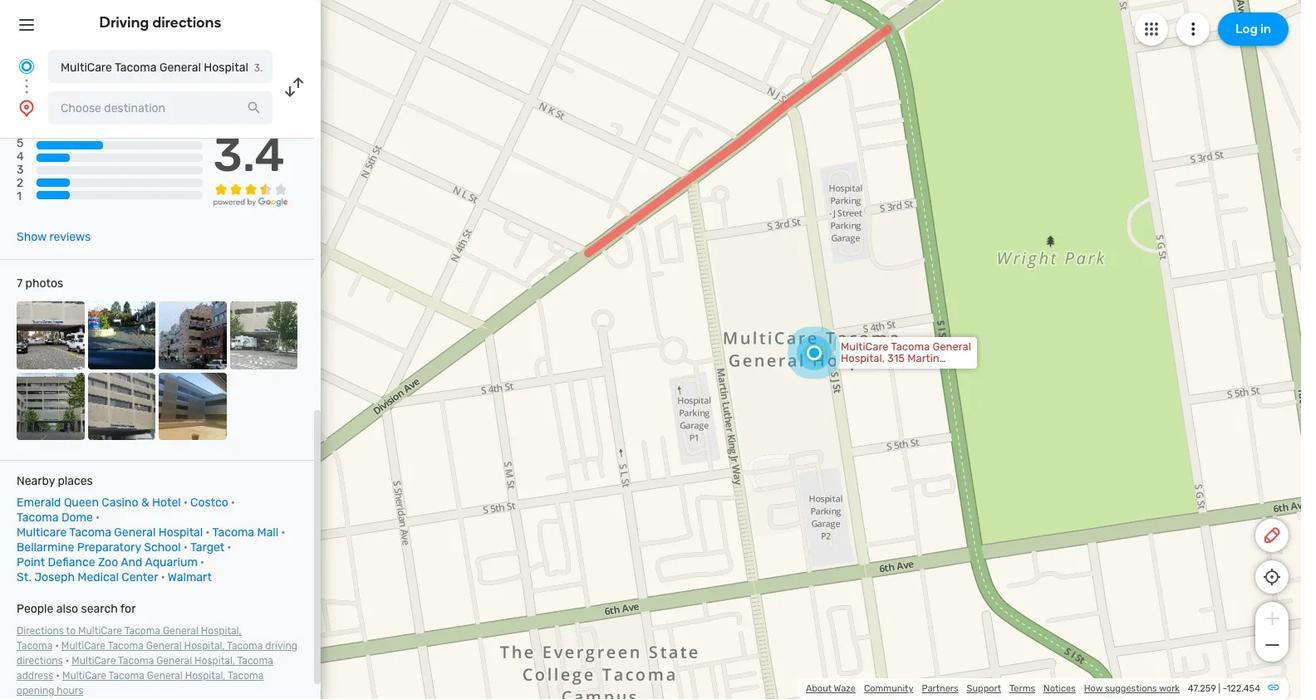Task type: locate. For each thing, give the bounding box(es) containing it.
multicare inside "button"
[[61, 61, 112, 75]]

search
[[81, 603, 118, 617]]

opening
[[17, 686, 54, 698]]

general inside multicare tacoma general hospital, tacoma opening hours
[[147, 671, 183, 683]]

hospital, inside directions to multicare tacoma general hospital, tacoma
[[201, 626, 242, 638]]

hotel
[[152, 496, 181, 511]]

walmart
[[168, 571, 212, 585]]

0 vertical spatial hospital
[[204, 61, 248, 75]]

general up 'multicare tacoma general hospital, tacoma driving directions'
[[163, 626, 199, 638]]

multicare for multicare tacoma general hospital, tacoma opening hours
[[62, 671, 106, 683]]

st. joseph medical center link
[[17, 571, 158, 585]]

hospital, inside 'multicare tacoma general hospital, tacoma driving directions'
[[184, 641, 225, 653]]

show reviews
[[17, 230, 91, 244]]

places
[[58, 475, 93, 489]]

multicare inside directions to multicare tacoma general hospital, tacoma
[[78, 626, 122, 638]]

4
[[17, 150, 24, 164]]

hospital up school
[[159, 526, 203, 540]]

hospital, inside multicare tacoma general hospital, tacoma opening hours
[[185, 671, 226, 683]]

people
[[17, 603, 54, 617]]

support link
[[967, 684, 1002, 695]]

3.4
[[213, 128, 285, 183]]

0 horizontal spatial directions
[[17, 656, 63, 668]]

directions up the multicare tacoma general hospital "button"
[[153, 13, 221, 32]]

general for multicare tacoma general hospital, tacoma opening hours
[[147, 671, 183, 683]]

hospital up choose destination text box
[[204, 61, 248, 75]]

hospital, inside multicare tacoma general hospital, tacoma address
[[195, 656, 235, 668]]

&
[[141, 496, 149, 511]]

tacoma
[[115, 61, 157, 75], [17, 511, 59, 525], [69, 526, 111, 540], [212, 526, 254, 540], [124, 626, 160, 638], [17, 641, 53, 653], [108, 641, 144, 653], [227, 641, 263, 653], [118, 656, 154, 668], [237, 656, 273, 668], [109, 671, 145, 683], [228, 671, 264, 683]]

how suggestions work link
[[1085, 684, 1180, 695]]

bellarmine preparatory school link
[[17, 541, 181, 555]]

2
[[17, 177, 23, 191]]

Choose destination text field
[[48, 91, 273, 125]]

bellarmine
[[17, 541, 74, 555]]

hours
[[57, 686, 83, 698]]

general up choose destination text box
[[160, 61, 201, 75]]

terms
[[1010, 684, 1036, 695]]

how
[[1085, 684, 1103, 695]]

directions up address
[[17, 656, 63, 668]]

to
[[66, 626, 76, 638]]

aquarium
[[145, 556, 198, 570]]

multicare inside multicare tacoma general hospital, tacoma opening hours
[[62, 671, 106, 683]]

tacoma mall link
[[212, 526, 279, 540]]

multicare for multicare tacoma general hospital
[[61, 61, 112, 75]]

1 vertical spatial directions
[[17, 656, 63, 668]]

7
[[17, 277, 23, 291]]

directions
[[153, 13, 221, 32], [17, 656, 63, 668]]

nearby places
[[17, 475, 93, 489]]

reviews
[[49, 230, 91, 244]]

multicare inside multicare tacoma general hospital, tacoma address
[[72, 656, 116, 668]]

general for multicare tacoma general hospital, tacoma address
[[156, 656, 192, 668]]

hospital,
[[201, 626, 242, 638], [184, 641, 225, 653], [195, 656, 235, 668], [185, 671, 226, 683]]

show
[[17, 230, 47, 244]]

image 3 of multicare tacoma general hospital, tacoma image
[[159, 302, 227, 370]]

image 7 of multicare tacoma general hospital, tacoma image
[[159, 373, 227, 441]]

for
[[120, 603, 136, 617]]

multicare for multicare tacoma general hospital, tacoma address
[[72, 656, 116, 668]]

0 horizontal spatial hospital
[[159, 526, 203, 540]]

multicare
[[61, 61, 112, 75], [78, 626, 122, 638], [61, 641, 106, 653], [72, 656, 116, 668], [62, 671, 106, 683]]

general down multicare tacoma general hospital, tacoma driving directions link
[[147, 671, 183, 683]]

multicare tacoma general hospital link
[[17, 526, 203, 540]]

general inside 'multicare tacoma general hospital, tacoma driving directions'
[[146, 641, 182, 653]]

-
[[1223, 684, 1227, 695]]

general up multicare tacoma general hospital, tacoma address
[[146, 641, 182, 653]]

multicare tacoma general hospital, tacoma address
[[17, 656, 273, 683]]

general inside the multicare tacoma general hospital "button"
[[160, 61, 201, 75]]

target link
[[190, 541, 225, 555]]

support
[[967, 684, 1002, 695]]

hospital, for multicare tacoma general hospital, tacoma opening hours
[[185, 671, 226, 683]]

image 2 of multicare tacoma general hospital, tacoma image
[[88, 302, 155, 370]]

point
[[17, 556, 45, 570]]

hospital
[[204, 61, 248, 75], [159, 526, 203, 540]]

zoom in image
[[1262, 609, 1283, 629]]

image 4 of multicare tacoma general hospital, tacoma image
[[230, 302, 298, 370]]

47.259
[[1189, 684, 1217, 695]]

|
[[1219, 684, 1221, 695]]

general up multicare tacoma general hospital, tacoma opening hours
[[156, 656, 192, 668]]

general up the 'preparatory'
[[114, 526, 156, 540]]

5
[[17, 136, 24, 151]]

about
[[806, 684, 832, 695]]

1 vertical spatial hospital
[[159, 526, 203, 540]]

directions
[[17, 626, 64, 638]]

general
[[160, 61, 201, 75], [114, 526, 156, 540], [163, 626, 199, 638], [146, 641, 182, 653], [156, 656, 192, 668], [147, 671, 183, 683]]

notices
[[1044, 684, 1076, 695]]

address
[[17, 671, 53, 683]]

multicare for multicare tacoma general hospital, tacoma driving directions
[[61, 641, 106, 653]]

multicare tacoma general hospital button
[[48, 50, 273, 83]]

photos
[[25, 277, 63, 291]]

1 horizontal spatial hospital
[[204, 61, 248, 75]]

school
[[144, 541, 181, 555]]

multicare inside 'multicare tacoma general hospital, tacoma driving directions'
[[61, 641, 106, 653]]

multicare tacoma general hospital, tacoma address link
[[17, 656, 273, 683]]

general for multicare tacoma general hospital, tacoma driving directions
[[146, 641, 182, 653]]

general inside multicare tacoma general hospital, tacoma address
[[156, 656, 192, 668]]

directions inside 'multicare tacoma general hospital, tacoma driving directions'
[[17, 656, 63, 668]]

multicare tacoma general hospital
[[61, 61, 248, 75]]

emerald queen casino & hotel link
[[17, 496, 181, 511]]

driving
[[99, 13, 149, 32]]

0 vertical spatial directions
[[153, 13, 221, 32]]



Task type: describe. For each thing, give the bounding box(es) containing it.
notices link
[[1044, 684, 1076, 695]]

general inside directions to multicare tacoma general hospital, tacoma
[[163, 626, 199, 638]]

driving
[[265, 641, 298, 653]]

costco
[[190, 496, 228, 511]]

people also search for
[[17, 603, 136, 617]]

hospital inside costco tacoma dome multicare tacoma general hospital
[[159, 526, 203, 540]]

multicare
[[17, 526, 67, 540]]

dome
[[61, 511, 93, 525]]

image 5 of multicare tacoma general hospital, tacoma image
[[17, 373, 84, 441]]

also
[[56, 603, 78, 617]]

hospital inside "button"
[[204, 61, 248, 75]]

emerald queen casino & hotel
[[17, 496, 181, 511]]

defiance
[[48, 556, 95, 570]]

location image
[[17, 98, 37, 118]]

partners link
[[922, 684, 959, 695]]

directions to multicare tacoma general hospital, tacoma
[[17, 626, 242, 653]]

tacoma mall bellarmine preparatory school
[[17, 526, 279, 555]]

image 1 of multicare tacoma general hospital, tacoma image
[[17, 302, 84, 370]]

mall
[[257, 526, 279, 540]]

tacoma dome link
[[17, 511, 93, 525]]

st.
[[17, 571, 31, 585]]

medical
[[78, 571, 119, 585]]

suggestions
[[1106, 684, 1158, 695]]

community link
[[865, 684, 914, 695]]

7 photos
[[17, 277, 63, 291]]

queen
[[64, 496, 99, 511]]

community
[[865, 684, 914, 695]]

multicare tacoma general hospital, tacoma driving directions
[[17, 641, 298, 668]]

multicare tacoma general hospital, tacoma opening hours link
[[17, 671, 264, 698]]

3
[[17, 163, 24, 177]]

center
[[122, 571, 158, 585]]

5 4 3 2 1
[[17, 136, 24, 204]]

1
[[17, 190, 22, 204]]

1 horizontal spatial directions
[[153, 13, 221, 32]]

tacoma inside the multicare tacoma general hospital "button"
[[115, 61, 157, 75]]

terms link
[[1010, 684, 1036, 695]]

target
[[190, 541, 225, 555]]

walmart link
[[168, 571, 212, 585]]

and
[[121, 556, 143, 570]]

point defiance zoo and aquarium link
[[17, 556, 198, 570]]

preparatory
[[77, 541, 141, 555]]

hospital, for multicare tacoma general hospital, tacoma address
[[195, 656, 235, 668]]

nearby
[[17, 475, 55, 489]]

multicare tacoma general hospital, tacoma opening hours
[[17, 671, 264, 698]]

about waze community partners support terms notices how suggestions work 47.259 | -122.454
[[806, 684, 1261, 695]]

general inside costco tacoma dome multicare tacoma general hospital
[[114, 526, 156, 540]]

image 6 of multicare tacoma general hospital, tacoma image
[[88, 373, 155, 441]]

costco link
[[190, 496, 228, 511]]

about waze link
[[806, 684, 856, 695]]

partners
[[922, 684, 959, 695]]

general for multicare tacoma general hospital
[[160, 61, 201, 75]]

target point defiance zoo and aquarium st. joseph medical center
[[17, 541, 225, 585]]

costco tacoma dome multicare tacoma general hospital
[[17, 496, 228, 540]]

multicare tacoma general hospital, tacoma driving directions link
[[17, 641, 298, 668]]

zoo
[[98, 556, 118, 570]]

link image
[[1268, 682, 1281, 695]]

zoom out image
[[1262, 636, 1283, 656]]

tacoma inside tacoma mall bellarmine preparatory school
[[212, 526, 254, 540]]

122.454
[[1227, 684, 1261, 695]]

joseph
[[34, 571, 75, 585]]

driving directions
[[99, 13, 221, 32]]

hospital, for multicare tacoma general hospital, tacoma driving directions
[[184, 641, 225, 653]]

waze
[[834, 684, 856, 695]]

current location image
[[17, 57, 37, 76]]

work
[[1160, 684, 1180, 695]]

directions to multicare tacoma general hospital, tacoma link
[[17, 626, 242, 653]]

casino
[[102, 496, 138, 511]]

emerald
[[17, 496, 61, 511]]

pencil image
[[1263, 526, 1283, 546]]



Task type: vqa. For each thing, say whether or not it's contained in the screenshot.
the Image 1 of Downtown Austin, Austin
no



